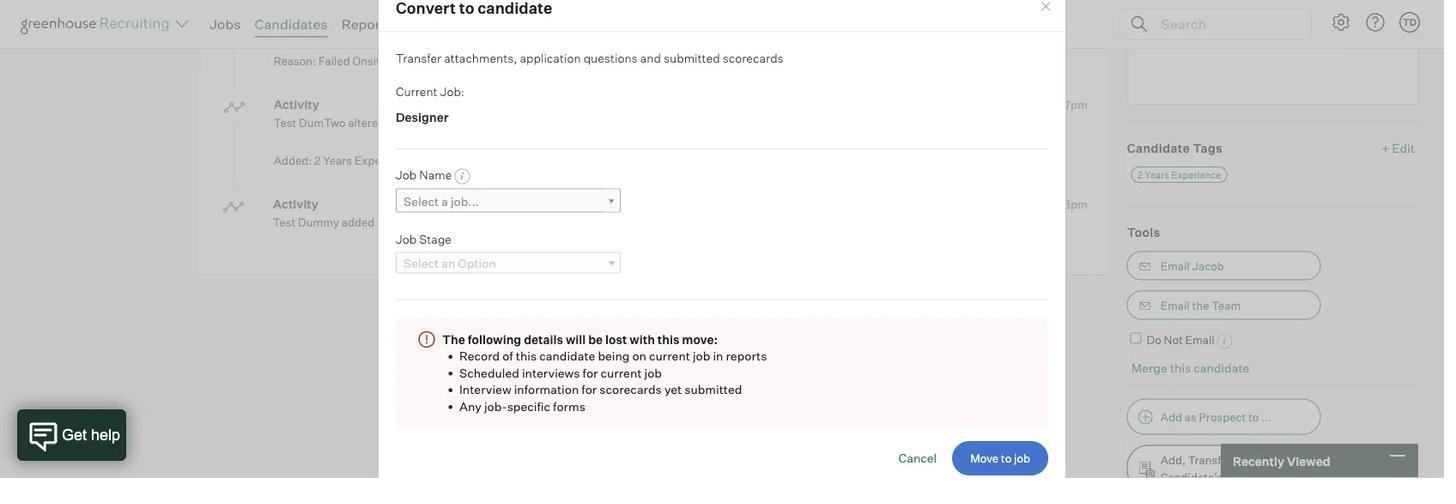 Task type: locate. For each thing, give the bounding box(es) containing it.
select inside "link"
[[404, 256, 439, 271]]

sep left 12:23pm
[[975, 198, 995, 211]]

dumtwo inside rejected from test by test dumtwo reason: failed onsite
[[433, 35, 484, 50]]

0 vertical spatial for
[[583, 366, 598, 381]]

2 select from the top
[[404, 256, 439, 271]]

experience down the test dumtwo altered this person's tags:
[[355, 154, 413, 168]]

details
[[524, 332, 564, 348]]

18, for sep 18, 2023 2:17pm
[[1004, 98, 1019, 112]]

0 vertical spatial transfer
[[396, 51, 442, 66]]

with
[[630, 332, 655, 348]]

email left the the
[[1161, 299, 1190, 313]]

18, for sep 18, 2023 12:23pm
[[998, 198, 1012, 211]]

the following details will be lost with this move: record of this candidate being on current job in reports scheduled interviews for current job interview information for scorecards yet submitted any job-specific forms
[[442, 332, 768, 415]]

current
[[649, 349, 691, 364], [601, 366, 642, 381]]

merge this candidate
[[1132, 361, 1250, 376]]

1 vertical spatial 2
[[1138, 169, 1143, 181]]

jobs left the candidates
[[210, 15, 241, 33]]

0 vertical spatial submitted
[[664, 51, 720, 66]]

2023
[[1018, 17, 1045, 31], [1021, 98, 1048, 112], [1015, 198, 1042, 211]]

current right on
[[649, 349, 691, 364]]

emery
[[377, 216, 411, 230]]

jobs down 'or'
[[1226, 471, 1251, 478]]

0 vertical spatial dumtwo
[[433, 35, 484, 50]]

this
[[388, 116, 407, 130], [658, 332, 680, 348], [516, 349, 537, 364], [1171, 361, 1192, 376]]

greenhouse.
[[505, 216, 572, 230]]

of
[[503, 349, 513, 364]]

1 horizontal spatial scorecards
[[723, 51, 784, 66]]

2 vertical spatial 2023
[[1015, 198, 1042, 211]]

activity up rejected
[[274, 17, 319, 32]]

add, transfer or remove candidate's jobs button
[[1128, 446, 1322, 478]]

reports
[[342, 15, 393, 33]]

following
[[468, 332, 522, 348]]

+ edit
[[1382, 141, 1416, 156]]

1 vertical spatial transfer
[[1189, 453, 1232, 467]]

test left dummy in the left top of the page
[[273, 216, 296, 230]]

add up "application"
[[527, 15, 553, 33]]

1 vertical spatial dumtwo
[[299, 116, 346, 130]]

1 job from the top
[[396, 168, 417, 183]]

1 vertical spatial email
[[1161, 299, 1190, 313]]

1 vertical spatial select
[[404, 256, 439, 271]]

for
[[583, 366, 598, 381], [582, 383, 597, 398]]

current down being
[[601, 366, 642, 381]]

attachments,
[[444, 51, 518, 66]]

dumtwo up "added: 2 years experience"
[[299, 116, 346, 130]]

2 down "candidate"
[[1138, 169, 1143, 181]]

failed
[[319, 55, 350, 68]]

1 vertical spatial sep
[[982, 98, 1002, 112]]

transfer down "by" at the top
[[396, 51, 442, 66]]

email left the jacob
[[1161, 260, 1190, 273]]

1 horizontal spatial jobs
[[1226, 471, 1251, 478]]

candidate's
[[1161, 471, 1223, 478]]

for down being
[[583, 366, 598, 381]]

add inside 'popup button'
[[527, 15, 553, 33]]

0 vertical spatial test
[[406, 35, 431, 50]]

recently
[[1234, 454, 1285, 469]]

0 horizontal spatial candidate
[[540, 349, 596, 364]]

1 vertical spatial jobs
[[1226, 471, 1251, 478]]

scheduled
[[460, 366, 520, 381]]

email inside email the team button
[[1161, 299, 1190, 313]]

move:
[[682, 332, 718, 348]]

reports link
[[342, 15, 393, 33]]

2 vertical spatial test
[[273, 216, 296, 230]]

1 horizontal spatial job
[[693, 349, 711, 364]]

job name
[[396, 168, 452, 183]]

2 vertical spatial email
[[1186, 333, 1215, 347]]

test dummy added emery johnson through greenhouse.
[[273, 216, 572, 230]]

select
[[404, 194, 439, 209], [404, 256, 439, 271]]

1 vertical spatial current
[[601, 366, 642, 381]]

add,
[[1161, 453, 1186, 467]]

or
[[1235, 453, 1246, 467]]

18, left 2:17pm
[[1004, 98, 1019, 112]]

job
[[396, 168, 417, 183], [396, 232, 417, 247]]

candidate
[[1128, 141, 1191, 156]]

1 vertical spatial 18,
[[998, 198, 1012, 211]]

td
[[1404, 16, 1418, 28]]

email the team button
[[1128, 291, 1322, 321]]

for up the 'forms'
[[582, 383, 597, 398]]

experience down tags
[[1172, 169, 1222, 181]]

select for select a job...
[[404, 194, 439, 209]]

job down emery
[[396, 232, 417, 247]]

submitted inside the following details will be lost with this move: record of this candidate being on current job in reports scheduled interviews for current job interview information for scorecards yet submitted any job-specific forms
[[685, 383, 743, 398]]

1 horizontal spatial dumtwo
[[433, 35, 484, 50]]

email for email the team
[[1161, 299, 1190, 313]]

1 vertical spatial job
[[645, 366, 662, 381]]

record
[[460, 349, 500, 364]]

submitted down in
[[685, 383, 743, 398]]

test
[[355, 35, 387, 50]]

scorecards
[[723, 51, 784, 66], [600, 383, 662, 398]]

job
[[693, 349, 711, 364], [645, 366, 662, 381]]

add left 'as'
[[1161, 411, 1183, 424]]

0 horizontal spatial dumtwo
[[299, 116, 346, 130]]

2 right the added:
[[314, 154, 321, 168]]

not
[[1164, 333, 1184, 347]]

add inside button
[[1161, 411, 1183, 424]]

18, left 12:23pm
[[998, 198, 1012, 211]]

0 vertical spatial current
[[649, 349, 691, 364]]

1 vertical spatial experience
[[1172, 169, 1222, 181]]

None submit
[[953, 442, 1049, 476]]

dummy
[[298, 216, 339, 230]]

0 horizontal spatial transfer
[[396, 51, 442, 66]]

0 horizontal spatial scorecards
[[600, 383, 662, 398]]

1 horizontal spatial experience
[[1172, 169, 1222, 181]]

test right "by" at the top
[[406, 35, 431, 50]]

0 vertical spatial sep
[[976, 17, 996, 31]]

test dumtwo altered this person's tags:
[[274, 116, 483, 130]]

0 vertical spatial 2
[[314, 154, 321, 168]]

0 vertical spatial job
[[693, 349, 711, 364]]

0 horizontal spatial 2
[[314, 154, 321, 168]]

add for add
[[527, 15, 553, 33]]

merge this candidate link
[[1132, 361, 1250, 376]]

select down job stage
[[404, 256, 439, 271]]

yet
[[665, 383, 682, 398]]

0 vertical spatial select
[[404, 194, 439, 209]]

1 horizontal spatial current
[[649, 349, 691, 364]]

+
[[1382, 141, 1390, 156]]

2023 left 2:17pm
[[1021, 98, 1048, 112]]

candidate down will
[[540, 349, 596, 364]]

job stage
[[396, 232, 452, 247]]

job left in
[[693, 349, 711, 364]]

reason:
[[274, 55, 316, 68]]

1 horizontal spatial transfer
[[1189, 453, 1232, 467]]

rejected
[[274, 35, 324, 50]]

0 vertical spatial 2023
[[1018, 17, 1045, 31]]

2 vertical spatial sep
[[975, 198, 995, 211]]

any
[[460, 399, 482, 415]]

2 job from the top
[[396, 232, 417, 247]]

select a job... link
[[396, 189, 621, 214]]

activity up dummy in the left top of the page
[[273, 197, 319, 212]]

1 horizontal spatial add
[[1161, 411, 1183, 424]]

0 horizontal spatial jobs
[[210, 15, 241, 33]]

1 horizontal spatial 2
[[1138, 169, 1143, 181]]

activity
[[274, 17, 319, 32], [274, 98, 319, 113], [273, 197, 319, 212]]

sep for test dummy added emery johnson through greenhouse.
[[975, 198, 995, 211]]

test up the added:
[[274, 116, 297, 130]]

0 horizontal spatial years
[[323, 154, 352, 168]]

candidates
[[255, 15, 328, 33]]

submitted right and
[[664, 51, 720, 66]]

sep 18, 2023 2:17pm
[[982, 98, 1088, 112]]

email inside email jacob button
[[1161, 260, 1190, 273]]

sep
[[976, 17, 996, 31], [982, 98, 1002, 112], [975, 198, 995, 211]]

email jacob button
[[1128, 252, 1322, 281]]

email right not
[[1186, 333, 1215, 347]]

scorecards inside the following details will be lost with this move: record of this candidate being on current job in reports scheduled interviews for current job interview information for scorecards yet submitted any job-specific forms
[[600, 383, 662, 398]]

0 vertical spatial 18,
[[1004, 98, 1019, 112]]

interviews
[[522, 366, 580, 381]]

transfer up candidate's
[[1189, 453, 1232, 467]]

0 horizontal spatial add
[[527, 15, 553, 33]]

tags:
[[457, 116, 483, 130]]

1 vertical spatial submitted
[[685, 383, 743, 398]]

application
[[520, 51, 581, 66]]

greenhouse recruiting image
[[21, 14, 175, 34]]

1 vertical spatial scorecards
[[600, 383, 662, 398]]

sep left 20,
[[976, 17, 996, 31]]

2 vertical spatial activity
[[273, 197, 319, 212]]

job left name
[[396, 168, 417, 183]]

years down "candidate"
[[1145, 169, 1170, 181]]

None text field
[[1128, 19, 1420, 105]]

years right the added:
[[323, 154, 352, 168]]

1 horizontal spatial years
[[1145, 169, 1170, 181]]

email
[[1161, 260, 1190, 273], [1161, 299, 1190, 313], [1186, 333, 1215, 347]]

candidate up prospect
[[1194, 361, 1250, 376]]

0 vertical spatial email
[[1161, 260, 1190, 273]]

remove
[[1248, 453, 1290, 467]]

do
[[1147, 333, 1162, 347]]

0 vertical spatial add
[[527, 15, 553, 33]]

0 vertical spatial experience
[[355, 154, 413, 168]]

rejected from test by test dumtwo reason: failed onsite
[[274, 35, 484, 68]]

18,
[[1004, 98, 1019, 112], [998, 198, 1012, 211]]

integrations link
[[407, 15, 485, 33]]

1 vertical spatial years
[[1145, 169, 1170, 181]]

1 vertical spatial test
[[274, 116, 297, 130]]

job...
[[451, 194, 479, 209]]

sep left 2:17pm
[[982, 98, 1002, 112]]

added: 2 years experience
[[274, 154, 413, 168]]

add
[[527, 15, 553, 33], [1161, 411, 1183, 424]]

1 vertical spatial add
[[1161, 411, 1183, 424]]

0 vertical spatial job
[[396, 168, 417, 183]]

2023 left 12:23pm
[[1015, 198, 1042, 211]]

add for add as prospect to ...
[[1161, 411, 1183, 424]]

job down on
[[645, 366, 662, 381]]

0 vertical spatial jobs
[[210, 15, 241, 33]]

test
[[406, 35, 431, 50], [274, 116, 297, 130], [273, 216, 296, 230]]

0 vertical spatial activity
[[274, 17, 319, 32]]

1 vertical spatial activity
[[274, 98, 319, 113]]

specific
[[507, 399, 551, 415]]

activity down reason: at the left of page
[[274, 98, 319, 113]]

1 select from the top
[[404, 194, 439, 209]]

dumtwo down the integrations link
[[433, 35, 484, 50]]

experience
[[355, 154, 413, 168], [1172, 169, 1222, 181]]

select up test dummy added emery johnson through greenhouse.
[[404, 194, 439, 209]]

1 vertical spatial job
[[396, 232, 417, 247]]

jacob
[[1193, 260, 1225, 273]]

2023 down close image
[[1018, 17, 1045, 31]]



Task type: vqa. For each thing, say whether or not it's contained in the screenshot.
the activated,
no



Task type: describe. For each thing, give the bounding box(es) containing it.
an
[[442, 256, 456, 271]]

select a job...
[[404, 194, 479, 209]]

activity for rejected from test by test dumtwo
[[274, 17, 319, 32]]

on
[[633, 349, 647, 364]]

this down the do not email in the right bottom of the page
[[1171, 361, 1192, 376]]

interview
[[460, 383, 512, 398]]

td button
[[1397, 9, 1424, 36]]

td button
[[1400, 12, 1421, 33]]

2023 for test dummy added emery johnson through greenhouse.
[[1015, 198, 1042, 211]]

jobs inside add, transfer or remove candidate's jobs
[[1226, 471, 1251, 478]]

added
[[342, 216, 375, 230]]

12:23pm
[[1044, 198, 1088, 211]]

viewed
[[1288, 454, 1331, 469]]

2023 for rejected from test by test dumtwo
[[1018, 17, 1045, 31]]

2 years experience link
[[1132, 167, 1228, 184]]

sep for rejected from test by test dumtwo
[[976, 17, 996, 31]]

stage
[[419, 232, 452, 247]]

job:
[[440, 84, 465, 99]]

lost
[[606, 332, 627, 348]]

0 horizontal spatial job
[[645, 366, 662, 381]]

option
[[458, 256, 496, 271]]

forms
[[553, 399, 586, 415]]

this right with
[[658, 332, 680, 348]]

and
[[641, 51, 661, 66]]

cancel link
[[899, 451, 937, 467]]

+ edit link
[[1378, 137, 1420, 161]]

merge
[[1132, 361, 1168, 376]]

jobs link
[[210, 15, 241, 33]]

candidate tags
[[1128, 141, 1223, 156]]

through
[[461, 216, 503, 230]]

1 horizontal spatial candidate
[[1194, 361, 1250, 376]]

designer
[[396, 110, 449, 125]]

onsite
[[353, 55, 387, 68]]

the
[[1193, 299, 1210, 313]]

cancel
[[899, 451, 937, 467]]

1 vertical spatial for
[[582, 383, 597, 398]]

in
[[713, 349, 724, 364]]

test inside rejected from test by test dumtwo reason: failed onsite
[[406, 35, 431, 50]]

test for altered
[[274, 116, 297, 130]]

edit
[[1393, 141, 1416, 156]]

name
[[419, 168, 452, 183]]

2:56pm
[[1048, 17, 1088, 31]]

information
[[514, 383, 579, 398]]

0 vertical spatial scorecards
[[723, 51, 784, 66]]

select an option link
[[396, 253, 621, 274]]

a
[[442, 194, 448, 209]]

email the team
[[1161, 299, 1241, 313]]

add as prospect to ...
[[1161, 411, 1272, 424]]

candidates link
[[255, 15, 328, 33]]

select for select an option
[[404, 256, 439, 271]]

team
[[1212, 299, 1241, 313]]

email for email jacob
[[1161, 260, 1190, 273]]

add button
[[505, 9, 595, 40]]

activity for test dummy added emery johnson through greenhouse.
[[273, 197, 319, 212]]

this right of
[[516, 349, 537, 364]]

add as prospect to ... button
[[1128, 399, 1322, 435]]

candidate inside the following details will be lost with this move: record of this candidate being on current job in reports scheduled interviews for current job interview information for scorecards yet submitted any job-specific forms
[[540, 349, 596, 364]]

added:
[[274, 154, 312, 168]]

tags
[[1194, 141, 1223, 156]]

johnson
[[414, 216, 459, 230]]

recently viewed
[[1234, 454, 1331, 469]]

altered
[[348, 116, 385, 130]]

current
[[396, 84, 438, 99]]

configure image
[[1332, 12, 1352, 33]]

close image
[[1040, 0, 1053, 14]]

job for job name
[[396, 168, 417, 183]]

the
[[442, 332, 465, 348]]

by
[[390, 35, 404, 50]]

questions
[[584, 51, 638, 66]]

reports
[[726, 349, 768, 364]]

select an option
[[404, 256, 496, 271]]

this right the altered
[[388, 116, 407, 130]]

1 vertical spatial 2023
[[1021, 98, 1048, 112]]

Do Not Email checkbox
[[1131, 333, 1142, 345]]

person's
[[409, 116, 454, 130]]

from
[[326, 35, 352, 50]]

0 horizontal spatial current
[[601, 366, 642, 381]]

transfer inside add, transfer or remove candidate's jobs
[[1189, 453, 1232, 467]]

add, transfer or remove candidate's jobs
[[1161, 453, 1290, 478]]

be
[[589, 332, 603, 348]]

0 vertical spatial years
[[323, 154, 352, 168]]

2 years experience
[[1138, 169, 1222, 181]]

as
[[1185, 411, 1197, 424]]

0 horizontal spatial experience
[[355, 154, 413, 168]]

...
[[1262, 411, 1272, 424]]

Search text field
[[1157, 12, 1296, 37]]

test for added
[[273, 216, 296, 230]]

to
[[1249, 411, 1260, 424]]

tools
[[1128, 226, 1161, 241]]

job for job stage
[[396, 232, 417, 247]]

sep 20, 2023 2:56pm
[[976, 17, 1088, 31]]



